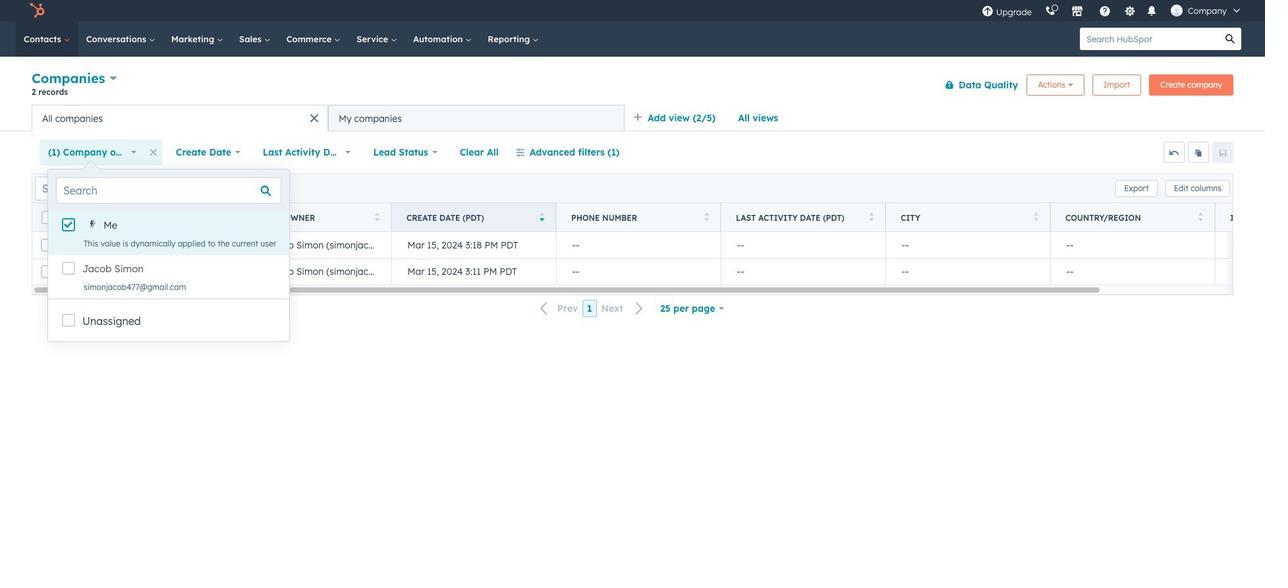 Task type: vqa. For each thing, say whether or not it's contained in the screenshot.
DESCENDING SORT. PRESS TO SORT ASCENDING. image
yes



Task type: locate. For each thing, give the bounding box(es) containing it.
1 horizontal spatial press to sort. image
[[704, 212, 709, 221]]

press to sort. image
[[210, 212, 215, 221], [1034, 212, 1039, 221], [1199, 212, 1204, 221]]

0 horizontal spatial press to sort. image
[[210, 212, 215, 221]]

marketplaces image
[[1072, 6, 1084, 18]]

2 press to sort. element from the left
[[375, 212, 380, 223]]

pagination navigation
[[533, 300, 652, 317]]

1 press to sort. image from the left
[[210, 212, 215, 221]]

banner
[[32, 68, 1234, 105]]

menu
[[976, 0, 1250, 21]]

5 press to sort. element from the left
[[1034, 212, 1039, 223]]

4 press to sort. element from the left
[[869, 212, 874, 223]]

list box
[[48, 212, 290, 299]]

press to sort. image
[[375, 212, 380, 221], [704, 212, 709, 221], [869, 212, 874, 221]]

3 press to sort. image from the left
[[1199, 212, 1204, 221]]

1 horizontal spatial press to sort. image
[[1034, 212, 1039, 221]]

6 press to sort. element from the left
[[1199, 212, 1204, 223]]

1 press to sort. element from the left
[[210, 212, 215, 223]]

Search search field
[[56, 177, 282, 204]]

2 horizontal spatial press to sort. image
[[1199, 212, 1204, 221]]

0 horizontal spatial press to sort. image
[[375, 212, 380, 221]]

2 horizontal spatial press to sort. image
[[869, 212, 874, 221]]

descending sort. press to sort ascending. element
[[540, 212, 545, 223]]

press to sort. element
[[210, 212, 215, 223], [375, 212, 380, 223], [704, 212, 709, 223], [869, 212, 874, 223], [1034, 212, 1039, 223], [1199, 212, 1204, 223]]

Search name, phone, or domain search field
[[35, 176, 195, 200]]

3 press to sort. element from the left
[[704, 212, 709, 223]]



Task type: describe. For each thing, give the bounding box(es) containing it.
descending sort. press to sort ascending. image
[[540, 212, 545, 221]]

jacob simon image
[[1171, 5, 1183, 16]]

1 press to sort. image from the left
[[375, 212, 380, 221]]

2 press to sort. image from the left
[[1034, 212, 1039, 221]]

2 press to sort. image from the left
[[704, 212, 709, 221]]

3 press to sort. image from the left
[[869, 212, 874, 221]]

Search HubSpot search field
[[1081, 28, 1220, 50]]



